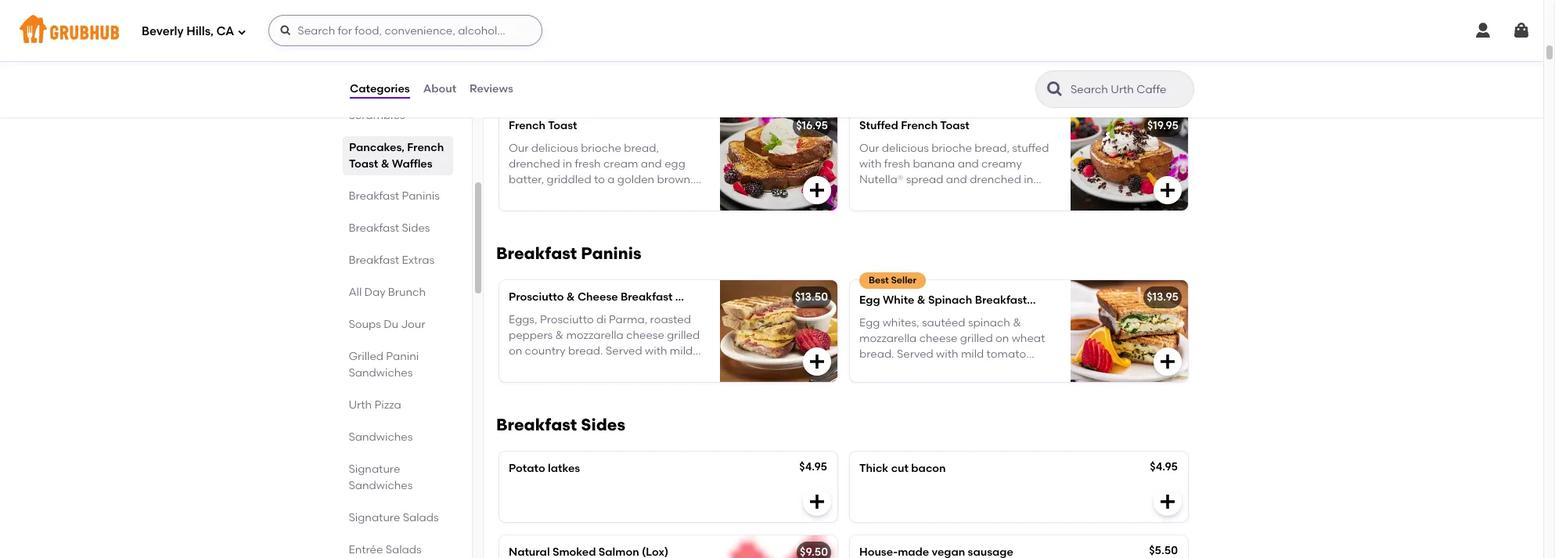 Task type: vqa. For each thing, say whether or not it's contained in the screenshot.
bad.'s Top
no



Task type: describe. For each thing, give the bounding box(es) containing it.
Search for food, convenience, alcohol... search field
[[269, 15, 543, 46]]

& inside egg whites, sautéed spinach & mozzarella cheese grilled on wheat bread. served with mild tomato dipping sauce.
[[1013, 316, 1021, 329]]

jour
[[401, 318, 426, 331]]

stuffed french toast image
[[1071, 109, 1188, 211]]

spinach
[[968, 316, 1010, 329]]

soups du jour
[[349, 318, 426, 331]]

butter
[[544, 205, 577, 218]]

breakfast down pork)
[[496, 415, 577, 435]]

svg image inside "main navigation" navigation
[[1512, 21, 1531, 40]]

Search Urth Caffe search field
[[1069, 82, 1189, 97]]

about
[[423, 82, 456, 95]]

soups
[[349, 318, 382, 331]]

parma,
[[609, 313, 648, 326]]

signature salads tab
[[349, 510, 447, 526]]

sautéed
[[922, 316, 966, 329]]

buttermilk
[[981, 26, 1035, 40]]

bacon
[[911, 462, 946, 475]]

egg for egg whites, sautéed spinach & mozzarella cheese grilled on wheat bread. served with mild tomato dipping sauce.
[[860, 316, 880, 329]]

breakfast extras
[[349, 254, 435, 267]]

& left cheese
[[567, 291, 575, 304]]

corn
[[573, 4, 599, 17]]

extras
[[402, 254, 435, 267]]

salads for signature salads
[[403, 511, 439, 524]]

1 vertical spatial and
[[579, 205, 600, 218]]

brioche
[[581, 141, 622, 155]]

latkes
[[548, 462, 580, 475]]

stuffed
[[860, 119, 899, 133]]

seller
[[891, 275, 917, 286]]

maple inside old-fashioned belgian buttermilk waffle served with pure maple syrup & butter.
[[984, 42, 1019, 56]]

old-fashioned belgian buttermilk waffle served with pure maple syrup & butter.
[[860, 26, 1050, 71]]

reviews button
[[469, 61, 514, 117]]

spinach
[[928, 294, 973, 307]]

paninis inside tab
[[402, 189, 440, 203]]

served
[[895, 42, 930, 56]]

waffles
[[392, 157, 433, 171]]

search icon image
[[1046, 80, 1065, 99]]

about button
[[422, 61, 457, 117]]

honey
[[509, 205, 541, 218]]

1 horizontal spatial breakfast paninis
[[496, 244, 642, 263]]

served inside our delicious brioche bread, drenched in fresh cream and egg batter, griddled to a golden brown. served with whipped cream, acacia honey butter and pure maple syrup.
[[509, 189, 545, 202]]

du
[[384, 318, 399, 331]]

breakfast up day
[[349, 254, 400, 267]]

whipped
[[573, 189, 619, 202]]

maple inside our delicious brioche bread, drenched in fresh cream and egg batter, griddled to a golden brown. served with whipped cream, acacia honey butter and pure maple syrup.
[[630, 205, 664, 218]]

classic belgian waffle image
[[1071, 0, 1188, 96]]

& inside old-fashioned belgian buttermilk waffle served with pure maple syrup & butter.
[[860, 58, 868, 71]]

beverly hills, ca
[[142, 24, 234, 38]]

scrambles
[[349, 109, 405, 122]]

fresh
[[541, 4, 570, 17]]

drenched
[[509, 157, 560, 171]]

thick
[[860, 462, 889, 475]]

bread. inside eggs, prosciutto di parma, roasted peppers & mozzarella cheese grilled on country bread. served with mild tomato dipping sauce. (contains pork)
[[568, 345, 603, 358]]

pork)
[[509, 376, 536, 390]]

wheat
[[1012, 332, 1045, 345]]

sauce. inside eggs, prosciutto di parma, roasted peppers & mozzarella cheese grilled on country bread. served with mild tomato dipping sauce. (contains pork)
[[594, 360, 629, 374]]

$19.95
[[1148, 119, 1179, 133]]

prosciutto & cheese breakfast panini
[[509, 291, 709, 304]]

best
[[869, 275, 889, 286]]

signature salads
[[349, 511, 439, 524]]

$13.50
[[795, 291, 828, 304]]

egg white & spinach breakfast panini
[[860, 294, 1063, 307]]

breakfast extras tab
[[349, 252, 447, 269]]

mild inside eggs, prosciutto di parma, roasted peppers & mozzarella cheese grilled on country bread. served with mild tomato dipping sauce. (contains pork)
[[670, 345, 693, 358]]

sauce. inside egg whites, sautéed spinach & mozzarella cheese grilled on wheat bread. served with mild tomato dipping sauce.
[[903, 364, 938, 377]]

(contains
[[632, 360, 684, 374]]

mild inside egg whites, sautéed spinach & mozzarella cheese grilled on wheat bread. served with mild tomato dipping sauce.
[[961, 348, 984, 361]]

syrup.
[[667, 205, 698, 218]]

signature sandwiches
[[349, 463, 413, 492]]

omelets & scrambles
[[349, 92, 405, 122]]

country
[[525, 345, 566, 358]]

acacia
[[662, 189, 700, 202]]

sandwiches inside grilled panini sandwiches
[[349, 366, 413, 380]]

entrée salads tab
[[349, 542, 447, 558]]

french toast
[[509, 119, 577, 133]]

cut
[[891, 462, 909, 475]]

soups du jour tab
[[349, 316, 447, 333]]

& inside eggs, prosciutto di parma, roasted peppers & mozzarella cheese grilled on country bread. served with mild tomato dipping sauce. (contains pork)
[[555, 329, 564, 342]]

prosciutto inside eggs, prosciutto di parma, roasted peppers & mozzarella cheese grilled on country bread. served with mild tomato dipping sauce. (contains pork)
[[540, 313, 594, 326]]

eggs,
[[509, 313, 537, 326]]

thick cut bacon
[[860, 462, 946, 475]]

eggs, prosciutto di parma, roasted peppers & mozzarella cheese grilled on country bread. served with mild tomato dipping sauce. (contains pork)
[[509, 313, 700, 390]]

fashioned
[[883, 26, 936, 40]]

waffle
[[860, 42, 892, 56]]

waffle
[[602, 4, 637, 17]]

mozzarella inside eggs, prosciutto di parma, roasted peppers & mozzarella cheese grilled on country bread. served with mild tomato dipping sauce. (contains pork)
[[566, 329, 624, 342]]

breakfast up breakfast extras at top
[[349, 222, 400, 235]]

new! fresh corn waffle – gluten-free button
[[499, 0, 838, 96]]

peppers
[[509, 329, 553, 342]]

whites,
[[883, 316, 920, 329]]

potato
[[509, 462, 545, 475]]

all day brunch tab
[[349, 284, 447, 301]]

0 vertical spatial and
[[641, 157, 662, 171]]

$16.95
[[796, 119, 828, 133]]

& inside omelets & scrambles
[[397, 92, 405, 106]]

on inside egg whites, sautéed spinach & mozzarella cheese grilled on wheat bread. served with mild tomato dipping sauce.
[[996, 332, 1009, 345]]

urth
[[349, 398, 372, 412]]

grilled
[[349, 350, 384, 363]]

main navigation navigation
[[0, 0, 1544, 61]]

sides inside tab
[[402, 222, 430, 235]]

golden
[[618, 173, 655, 186]]

omelets
[[349, 92, 394, 106]]

signature sandwiches tab
[[349, 461, 447, 494]]

a
[[608, 173, 615, 186]]

categories
[[350, 82, 410, 95]]

pizza
[[375, 398, 402, 412]]

entrée salads
[[349, 543, 422, 557]]

sandwiches tab
[[349, 429, 447, 445]]

$13.95
[[1147, 291, 1179, 304]]

batter,
[[509, 173, 544, 186]]

dipping inside egg whites, sautéed spinach & mozzarella cheese grilled on wheat bread. served with mild tomato dipping sauce.
[[860, 364, 900, 377]]

cheese inside eggs, prosciutto di parma, roasted peppers & mozzarella cheese grilled on country bread. served with mild tomato dipping sauce. (contains pork)
[[626, 329, 665, 342]]



Task type: locate. For each thing, give the bounding box(es) containing it.
egg inside egg whites, sautéed spinach & mozzarella cheese grilled on wheat bread. served with mild tomato dipping sauce.
[[860, 316, 880, 329]]

1 signature from the top
[[349, 463, 401, 476]]

and down bread,
[[641, 157, 662, 171]]

pancakes,
[[349, 141, 405, 154]]

new! fresh corn waffle – gluten-free image
[[720, 0, 838, 96]]

0 horizontal spatial grilled
[[667, 329, 700, 342]]

1 vertical spatial pure
[[603, 205, 627, 218]]

french for pancakes, french toast & waffles
[[407, 141, 444, 154]]

1 vertical spatial salads
[[386, 543, 422, 557]]

grilled panini sandwiches
[[349, 350, 419, 380]]

breakfast paninis tab
[[349, 188, 447, 204]]

–
[[640, 4, 646, 17]]

sandwiches inside tab
[[349, 431, 413, 444]]

toast inside pancakes, french toast & waffles
[[349, 157, 378, 171]]

on
[[996, 332, 1009, 345], [509, 345, 522, 358]]

1 horizontal spatial on
[[996, 332, 1009, 345]]

breakfast sides inside tab
[[349, 222, 430, 235]]

all day brunch
[[349, 286, 426, 299]]

$5.50
[[1149, 544, 1178, 558]]

egg for egg white & spinach breakfast panini
[[860, 294, 880, 307]]

breakfast sides up breakfast extras at top
[[349, 222, 430, 235]]

0 horizontal spatial maple
[[630, 205, 664, 218]]

french for stuffed french toast
[[901, 119, 938, 133]]

breakfast sides
[[349, 222, 430, 235], [496, 415, 626, 435]]

new!
[[509, 4, 539, 17]]

& down waffle
[[860, 58, 868, 71]]

served down batter, on the left of the page
[[509, 189, 545, 202]]

1 horizontal spatial mozzarella
[[860, 332, 917, 345]]

1 horizontal spatial served
[[606, 345, 642, 358]]

0 vertical spatial egg
[[860, 294, 880, 307]]

1 vertical spatial sandwiches
[[349, 431, 413, 444]]

sides up extras
[[402, 222, 430, 235]]

paninis
[[402, 189, 440, 203], [581, 244, 642, 263]]

brunch
[[389, 286, 426, 299]]

urth pizza
[[349, 398, 402, 412]]

old-fashioned belgian buttermilk waffle served with pure maple syrup & butter. button
[[850, 0, 1188, 96]]

cheese inside egg whites, sautéed spinach & mozzarella cheese grilled on wheat bread. served with mild tomato dipping sauce.
[[920, 332, 958, 345]]

delicious
[[531, 141, 578, 155]]

and down 'whipped'
[[579, 205, 600, 218]]

1 horizontal spatial bread.
[[860, 348, 894, 361]]

paninis up prosciutto & cheese breakfast panini
[[581, 244, 642, 263]]

1 horizontal spatial and
[[641, 157, 662, 171]]

sandwiches down urth pizza
[[349, 431, 413, 444]]

$4.95
[[800, 461, 827, 474], [1150, 461, 1178, 474]]

ca
[[216, 24, 234, 38]]

breakfast paninis inside tab
[[349, 189, 440, 203]]

breakfast
[[349, 189, 400, 203], [349, 222, 400, 235], [496, 244, 577, 263], [349, 254, 400, 267], [621, 291, 673, 304], [975, 294, 1027, 307], [496, 415, 577, 435]]

2 horizontal spatial toast
[[940, 119, 970, 133]]

cream,
[[622, 189, 660, 202]]

0 horizontal spatial breakfast paninis
[[349, 189, 440, 203]]

0 horizontal spatial sauce.
[[594, 360, 629, 374]]

on inside eggs, prosciutto di parma, roasted peppers & mozzarella cheese grilled on country bread. served with mild tomato dipping sauce. (contains pork)
[[509, 345, 522, 358]]

grilled down spinach
[[960, 332, 993, 345]]

our
[[509, 141, 529, 155]]

0 horizontal spatial sides
[[402, 222, 430, 235]]

with down sautéed
[[936, 348, 959, 361]]

egg whites, sautéed spinach & mozzarella cheese grilled on wheat bread. served with mild tomato dipping sauce.
[[860, 316, 1045, 377]]

toast for stuffed french toast
[[940, 119, 970, 133]]

dipping down whites,
[[860, 364, 900, 377]]

0 horizontal spatial breakfast sides
[[349, 222, 430, 235]]

prosciutto left di
[[540, 313, 594, 326]]

panini up roasted
[[675, 291, 709, 304]]

entrée
[[349, 543, 383, 557]]

0 vertical spatial pure
[[957, 42, 982, 56]]

mozzarella
[[566, 329, 624, 342], [860, 332, 917, 345]]

toast up delicious in the left top of the page
[[548, 119, 577, 133]]

french toast image
[[720, 109, 838, 211]]

0 vertical spatial sides
[[402, 222, 430, 235]]

sandwiches down grilled
[[349, 366, 413, 380]]

with down belgian
[[933, 42, 955, 56]]

on down spinach
[[996, 332, 1009, 345]]

signature up entrée
[[349, 511, 401, 524]]

1 horizontal spatial panini
[[675, 291, 709, 304]]

1 horizontal spatial $4.95
[[1150, 461, 1178, 474]]

& up country at the left bottom
[[555, 329, 564, 342]]

tomato inside egg whites, sautéed spinach & mozzarella cheese grilled on wheat bread. served with mild tomato dipping sauce.
[[987, 348, 1026, 361]]

panini inside grilled panini sandwiches
[[387, 350, 419, 363]]

maple down buttermilk
[[984, 42, 1019, 56]]

toast down pancakes, at the top
[[349, 157, 378, 171]]

new! fresh corn waffle – gluten-free
[[509, 4, 713, 17]]

1 vertical spatial sides
[[581, 415, 626, 435]]

served down whites,
[[897, 348, 934, 361]]

0 horizontal spatial dipping
[[551, 360, 592, 374]]

1 horizontal spatial breakfast sides
[[496, 415, 626, 435]]

1 horizontal spatial mild
[[961, 348, 984, 361]]

french
[[509, 119, 546, 133], [901, 119, 938, 133], [407, 141, 444, 154]]

served inside egg whites, sautéed spinach & mozzarella cheese grilled on wheat bread. served with mild tomato dipping sauce.
[[897, 348, 934, 361]]

0 horizontal spatial bread.
[[568, 345, 603, 358]]

dipping down country at the left bottom
[[551, 360, 592, 374]]

breakfast paninis down butter
[[496, 244, 642, 263]]

& up the scrambles
[[397, 92, 405, 106]]

1 horizontal spatial sauce.
[[903, 364, 938, 377]]

1 vertical spatial maple
[[630, 205, 664, 218]]

1 horizontal spatial toast
[[548, 119, 577, 133]]

gluten-
[[649, 4, 689, 17]]

salads down signature salads tab
[[386, 543, 422, 557]]

0 vertical spatial signature
[[349, 463, 401, 476]]

1 sandwiches from the top
[[349, 366, 413, 380]]

egg left whites,
[[860, 316, 880, 329]]

1 vertical spatial paninis
[[581, 244, 642, 263]]

1 horizontal spatial paninis
[[581, 244, 642, 263]]

and
[[641, 157, 662, 171], [579, 205, 600, 218]]

paninis down waffles
[[402, 189, 440, 203]]

$4.95 for potato latkes
[[800, 461, 827, 474]]

1 vertical spatial prosciutto
[[540, 313, 594, 326]]

mozzarella down whites,
[[860, 332, 917, 345]]

2 vertical spatial sandwiches
[[349, 479, 413, 492]]

in
[[563, 157, 572, 171]]

2 horizontal spatial panini
[[1030, 294, 1063, 307]]

1 vertical spatial signature
[[349, 511, 401, 524]]

& down pancakes, at the top
[[381, 157, 389, 171]]

di
[[596, 313, 606, 326]]

0 horizontal spatial toast
[[349, 157, 378, 171]]

reviews
[[470, 82, 513, 95]]

& right white
[[917, 294, 926, 307]]

tomato down wheat
[[987, 348, 1026, 361]]

panini
[[675, 291, 709, 304], [1030, 294, 1063, 307], [387, 350, 419, 363]]

pure down 'whipped'
[[603, 205, 627, 218]]

2 horizontal spatial french
[[901, 119, 938, 133]]

breakfast sides up latkes
[[496, 415, 626, 435]]

mozzarella inside egg whites, sautéed spinach & mozzarella cheese grilled on wheat bread. served with mild tomato dipping sauce.
[[860, 332, 917, 345]]

mozzarella down di
[[566, 329, 624, 342]]

0 horizontal spatial mild
[[670, 345, 693, 358]]

egg down the best
[[860, 294, 880, 307]]

white
[[883, 294, 915, 307]]

pure inside old-fashioned belgian buttermilk waffle served with pure maple syrup & butter.
[[957, 42, 982, 56]]

0 horizontal spatial paninis
[[402, 189, 440, 203]]

2 signature from the top
[[349, 511, 401, 524]]

sauce. down whites,
[[903, 364, 938, 377]]

stuffed french toast
[[860, 119, 970, 133]]

signature
[[349, 463, 401, 476], [349, 511, 401, 524]]

hills,
[[186, 24, 214, 38]]

bread,
[[624, 141, 659, 155]]

breakfast up spinach
[[975, 294, 1027, 307]]

mild down spinach
[[961, 348, 984, 361]]

sauce.
[[594, 360, 629, 374], [903, 364, 938, 377]]

salads
[[403, 511, 439, 524], [386, 543, 422, 557]]

dipping
[[551, 360, 592, 374], [860, 364, 900, 377]]

1 horizontal spatial french
[[509, 119, 546, 133]]

served down parma,
[[606, 345, 642, 358]]

signature down sandwiches tab
[[349, 463, 401, 476]]

cheese
[[578, 291, 618, 304]]

dipping inside eggs, prosciutto di parma, roasted peppers & mozzarella cheese grilled on country bread. served with mild tomato dipping sauce. (contains pork)
[[551, 360, 592, 374]]

breakfast paninis up the breakfast sides tab
[[349, 189, 440, 203]]

old-
[[860, 26, 883, 40]]

pure
[[957, 42, 982, 56], [603, 205, 627, 218]]

bread. down whites,
[[860, 348, 894, 361]]

0 horizontal spatial served
[[509, 189, 545, 202]]

roasted
[[650, 313, 691, 326]]

2 egg from the top
[[860, 316, 880, 329]]

best seller
[[869, 275, 917, 286]]

$4.95 for thick cut bacon
[[1150, 461, 1178, 474]]

served inside eggs, prosciutto di parma, roasted peppers & mozzarella cheese grilled on country bread. served with mild tomato dipping sauce. (contains pork)
[[606, 345, 642, 358]]

salads up entrée salads tab
[[403, 511, 439, 524]]

maple down cream,
[[630, 205, 664, 218]]

salads for entrée salads
[[386, 543, 422, 557]]

day
[[365, 286, 386, 299]]

toast
[[548, 119, 577, 133], [940, 119, 970, 133], [349, 157, 378, 171]]

french right the stuffed
[[901, 119, 938, 133]]

grilled inside egg whites, sautéed spinach & mozzarella cheese grilled on wheat bread. served with mild tomato dipping sauce.
[[960, 332, 993, 345]]

cheese down parma,
[[626, 329, 665, 342]]

0 vertical spatial breakfast paninis
[[349, 189, 440, 203]]

free
[[689, 4, 713, 17]]

with up '(contains'
[[645, 345, 667, 358]]

with inside egg whites, sautéed spinach & mozzarella cheese grilled on wheat bread. served with mild tomato dipping sauce.
[[936, 348, 959, 361]]

breakfast paninis
[[349, 189, 440, 203], [496, 244, 642, 263]]

0 horizontal spatial panini
[[387, 350, 419, 363]]

pancakes, french toast & waffles
[[349, 141, 444, 171]]

panini down the soups du jour tab in the bottom left of the page
[[387, 350, 419, 363]]

with
[[933, 42, 955, 56], [548, 189, 570, 202], [645, 345, 667, 358], [936, 348, 959, 361]]

bread. down di
[[568, 345, 603, 358]]

0 horizontal spatial on
[[509, 345, 522, 358]]

all
[[349, 286, 362, 299]]

tomato up pork)
[[509, 360, 548, 374]]

0 vertical spatial sandwiches
[[349, 366, 413, 380]]

2 horizontal spatial served
[[897, 348, 934, 361]]

sides down eggs, prosciutto di parma, roasted peppers & mozzarella cheese grilled on country bread. served with mild tomato dipping sauce. (contains pork)
[[581, 415, 626, 435]]

natural smoked salmon (lox) image
[[720, 536, 838, 558]]

0 horizontal spatial tomato
[[509, 360, 548, 374]]

0 horizontal spatial $4.95
[[800, 461, 827, 474]]

our delicious brioche bread, drenched in fresh cream and egg batter, griddled to a golden brown. served with whipped cream, acacia honey butter and pure maple syrup.
[[509, 141, 700, 218]]

0 horizontal spatial cheese
[[626, 329, 665, 342]]

1 horizontal spatial cheese
[[920, 332, 958, 345]]

prosciutto up eggs,
[[509, 291, 564, 304]]

1 vertical spatial breakfast sides
[[496, 415, 626, 435]]

sandwiches up signature salads
[[349, 479, 413, 492]]

pure down belgian
[[957, 42, 982, 56]]

0 vertical spatial breakfast sides
[[349, 222, 430, 235]]

signature inside signature sandwiches
[[349, 463, 401, 476]]

signature for signature salads
[[349, 511, 401, 524]]

with inside eggs, prosciutto di parma, roasted peppers & mozzarella cheese grilled on country bread. served with mild tomato dipping sauce. (contains pork)
[[645, 345, 667, 358]]

egg white & spinach breakfast panini image
[[1071, 280, 1188, 382]]

2 $4.95 from the left
[[1150, 461, 1178, 474]]

with inside our delicious brioche bread, drenched in fresh cream and egg batter, griddled to a golden brown. served with whipped cream, acacia honey butter and pure maple syrup.
[[548, 189, 570, 202]]

toast right the stuffed
[[940, 119, 970, 133]]

svg image
[[1474, 21, 1493, 40], [280, 24, 292, 37], [237, 27, 247, 36], [808, 181, 827, 200]]

1 horizontal spatial grilled
[[960, 332, 993, 345]]

0 horizontal spatial pure
[[603, 205, 627, 218]]

1 horizontal spatial sides
[[581, 415, 626, 435]]

sides
[[402, 222, 430, 235], [581, 415, 626, 435]]

french up waffles
[[407, 141, 444, 154]]

grilled inside eggs, prosciutto di parma, roasted peppers & mozzarella cheese grilled on country bread. served with mild tomato dipping sauce. (contains pork)
[[667, 329, 700, 342]]

1 $4.95 from the left
[[800, 461, 827, 474]]

bread. inside egg whites, sautéed spinach & mozzarella cheese grilled on wheat bread. served with mild tomato dipping sauce.
[[860, 348, 894, 361]]

potato latkes
[[509, 462, 580, 475]]

on down peppers
[[509, 345, 522, 358]]

1 egg from the top
[[860, 294, 880, 307]]

1 horizontal spatial maple
[[984, 42, 1019, 56]]

beverly
[[142, 24, 184, 38]]

butter.
[[870, 58, 905, 71]]

with inside old-fashioned belgian buttermilk waffle served with pure maple syrup & butter.
[[933, 42, 955, 56]]

3 sandwiches from the top
[[349, 479, 413, 492]]

omelets & scrambles tab
[[349, 91, 447, 124]]

with up butter
[[548, 189, 570, 202]]

panini up wheat
[[1030, 294, 1063, 307]]

breakfast inside tab
[[349, 189, 400, 203]]

0 vertical spatial salads
[[403, 511, 439, 524]]

breakfast down honey
[[496, 244, 577, 263]]

breakfast up parma,
[[621, 291, 673, 304]]

french up "our"
[[509, 119, 546, 133]]

pure inside our delicious brioche bread, drenched in fresh cream and egg batter, griddled to a golden brown. served with whipped cream, acacia honey butter and pure maple syrup.
[[603, 205, 627, 218]]

0 vertical spatial prosciutto
[[509, 291, 564, 304]]

1 vertical spatial breakfast paninis
[[496, 244, 642, 263]]

signature for signature sandwiches
[[349, 463, 401, 476]]

cheese down sautéed
[[920, 332, 958, 345]]

breakfast sides tab
[[349, 220, 447, 236]]

0 vertical spatial maple
[[984, 42, 1019, 56]]

&
[[860, 58, 868, 71], [397, 92, 405, 106], [381, 157, 389, 171], [567, 291, 575, 304], [917, 294, 926, 307], [1013, 316, 1021, 329], [555, 329, 564, 342]]

pancakes, french toast & waffles tab
[[349, 139, 447, 172]]

mild up '(contains'
[[670, 345, 693, 358]]

sauce. left '(contains'
[[594, 360, 629, 374]]

1 horizontal spatial pure
[[957, 42, 982, 56]]

& up wheat
[[1013, 316, 1021, 329]]

0 horizontal spatial french
[[407, 141, 444, 154]]

egg
[[860, 294, 880, 307], [860, 316, 880, 329]]

1 horizontal spatial dipping
[[860, 364, 900, 377]]

0 vertical spatial paninis
[[402, 189, 440, 203]]

1 horizontal spatial tomato
[[987, 348, 1026, 361]]

tomato
[[987, 348, 1026, 361], [509, 360, 548, 374]]

griddled
[[547, 173, 592, 186]]

served
[[509, 189, 545, 202], [606, 345, 642, 358], [897, 348, 934, 361]]

tomato inside eggs, prosciutto di parma, roasted peppers & mozzarella cheese grilled on country bread. served with mild tomato dipping sauce. (contains pork)
[[509, 360, 548, 374]]

prosciutto & cheese breakfast panini image
[[720, 280, 838, 382]]

0 horizontal spatial mozzarella
[[566, 329, 624, 342]]

brown.
[[657, 173, 693, 186]]

0 horizontal spatial and
[[579, 205, 600, 218]]

french inside pancakes, french toast & waffles
[[407, 141, 444, 154]]

toast for pancakes, french toast & waffles
[[349, 157, 378, 171]]

grilled down roasted
[[667, 329, 700, 342]]

svg image
[[1512, 21, 1531, 40], [1159, 66, 1177, 85], [1159, 181, 1177, 200], [808, 353, 827, 371], [1159, 353, 1177, 371], [808, 493, 827, 511], [1159, 493, 1177, 511]]

breakfast up the breakfast sides tab
[[349, 189, 400, 203]]

& inside pancakes, french toast & waffles
[[381, 157, 389, 171]]

$5.50 button
[[850, 536, 1188, 558]]

grilled panini sandwiches tab
[[349, 348, 447, 381]]

1 vertical spatial egg
[[860, 316, 880, 329]]

fresh
[[575, 157, 601, 171]]

urth pizza tab
[[349, 397, 447, 413]]

2 sandwiches from the top
[[349, 431, 413, 444]]



